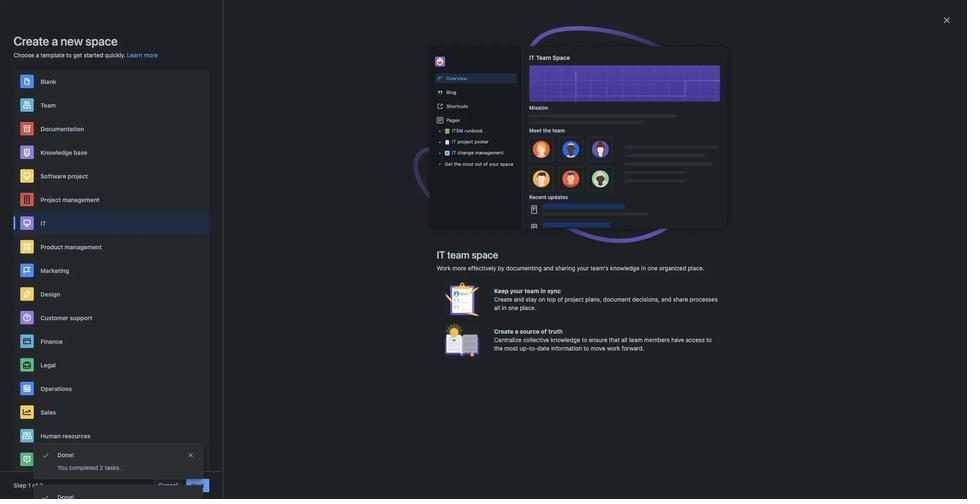 Task type: describe. For each thing, give the bounding box(es) containing it.
itsm runbook
[[452, 128, 483, 133]]

it inside button
[[41, 220, 46, 227]]

it for team
[[437, 249, 445, 261]]

of inside added below the content of the page or post you are viewing; good for comments that apply to the content as a whole.
[[432, 181, 438, 189]]

updates
[[548, 194, 568, 200]]

0 vertical spatial when
[[381, 133, 397, 141]]

product
[[41, 243, 63, 250]]

confluence for leave an inline comment when viewing a page or in the editor.
[[627, 211, 658, 218]]

human resources button
[[14, 424, 209, 448]]

8 confluence from the top
[[627, 278, 658, 285]]

team right the meet on the right of page
[[552, 127, 565, 134]]

page title icon image for when in the editor to publish.
[[567, 135, 574, 141]]

marketing button
[[14, 259, 209, 282]]

getting for for a shareable link to your page or post.
[[578, 259, 598, 266]]

element
[[374, 230, 397, 237]]

apply
[[355, 192, 370, 199]]

you inside added to a highlighted section of the page or post you are editing or viewing; good for targeted comments on a specific word or phrase.
[[501, 153, 511, 160]]

global element
[[5, 0, 805, 23]]

truth
[[548, 328, 563, 335]]

page,
[[415, 105, 432, 112]]

dismiss image
[[187, 452, 194, 459]]

comment
[[357, 210, 384, 217]]

or right the editing
[[543, 153, 548, 160]]

getting started in confluence for at the top of the page, so teammates can see your progress at a glance.
[[578, 110, 658, 117]]

leave an inline comment when viewing a page or in the editor.
[[313, 210, 490, 217]]

a inside at the top of the page, so teammates can see your progress at a glance.
[[547, 105, 551, 112]]

getting for added to a highlighted section of the page or post you are editing or viewing; good for targeted comments on a specific word or phrase.
[[578, 158, 598, 165]]

your inside 'panel element to highlight important information in your space overview.'
[[505, 230, 518, 237]]

inline
[[340, 210, 355, 217]]

team inside button
[[41, 101, 56, 109]]

research button
[[14, 448, 209, 471]]

getting started in confluence for panel element to highlight important information in your space overview.
[[578, 235, 658, 242]]

drafts
[[198, 87, 215, 94]]

a left highlighted
[[390, 153, 394, 160]]

see
[[487, 105, 497, 112]]

keep
[[494, 287, 509, 295]]

to right link
[[394, 258, 400, 265]]

operations
[[41, 385, 72, 392]]

confluence for added to a highlighted section of the page or post you are editing or viewing; good for targeted comments on a specific word or phrase.
[[627, 158, 658, 165]]

it team space work more effectively by documenting and sharing your team's knowledge in one organized place.
[[437, 249, 704, 272]]

team button
[[14, 93, 209, 117]]

create for new
[[14, 34, 49, 48]]

a up template
[[52, 34, 58, 48]]

documentation button
[[14, 117, 209, 141]]

knowledge base
[[41, 149, 87, 156]]

forward.
[[622, 345, 644, 352]]

on inside keep your team in sync create and stay on top of project plans, document decisions, and share processes all in one place.
[[538, 296, 545, 303]]

group containing overview
[[180, 37, 281, 113]]

create for source
[[494, 328, 514, 335]]

design
[[41, 291, 60, 298]]

date
[[537, 345, 550, 352]]

10 getting from the top
[[578, 336, 598, 343]]

9 page title icon image from the top
[[567, 337, 574, 344]]

keep your team in sync create and stay on top of project plans, document decisions, and share processes all in one place.
[[494, 287, 718, 311]]

viewing; inside added below the content of the page or post you are viewing; good for comments that apply to the content as a whole.
[[507, 181, 529, 189]]

added for to
[[363, 181, 381, 189]]

2 inside create a new space dialog
[[40, 482, 43, 489]]

step
[[14, 482, 26, 489]]

apps banner
[[0, 0, 967, 24]]

overview inside create a new space dialog
[[446, 76, 467, 81]]

work
[[607, 345, 620, 352]]

software project
[[41, 172, 88, 180]]

overview inside group
[[198, 41, 224, 48]]

1 vertical spatial when
[[385, 210, 401, 217]]

place. inside "it team space work more effectively by documenting and sharing your team's knowledge in one organized place."
[[688, 265, 704, 272]]

that inside create a source of truth centralize collective knowledge to ensure that all team members have access to the most up-to-date information to move work forward.
[[609, 336, 620, 343]]

confluence for panel element to highlight important information in your space overview.
[[627, 235, 658, 242]]

create a new space dialog
[[0, 0, 967, 499]]

it project poster
[[452, 139, 489, 144]]

can
[[475, 105, 486, 112]]

to left 'move'
[[584, 345, 589, 352]]

of inside at the top of the page, so teammates can see your progress at a glance.
[[397, 105, 403, 112]]

to left ensure
[[582, 336, 587, 343]]

project inside keep your team in sync create and stay on top of project plans, document decisions, and share processes all in one place.
[[565, 296, 584, 303]]

it for project
[[452, 139, 456, 144]]

human resources
[[41, 432, 91, 439]]

resources
[[62, 432, 91, 439]]

Search field
[[807, 5, 891, 18]]

your inside at the top of the page, so teammates can see your progress at a glance.
[[499, 105, 512, 112]]

tasks
[[198, 102, 214, 109]]

my first space
[[198, 159, 237, 166]]

below
[[382, 181, 398, 189]]

sales button
[[14, 400, 209, 424]]

next
[[191, 482, 204, 489]]

good inside added below the content of the page or post you are viewing; good for comments that apply to the content as a whole.
[[530, 181, 544, 189]]

10 getting started in confluence from the top
[[578, 336, 658, 343]]

software project button
[[14, 164, 209, 188]]

finance button
[[14, 330, 209, 353]]

meet
[[529, 127, 542, 134]]

the inside added to a highlighted section of the page or post you are editing or viewing; good for targeted comments on a specific word or phrase.
[[455, 153, 464, 160]]

page title icon image for leave an inline comment when viewing a page or in the editor.
[[567, 211, 574, 218]]

you inside added below the content of the page or post you are viewing; good for comments that apply to the content as a whole.
[[485, 181, 495, 189]]

of right 'out'
[[483, 161, 488, 167]]

2 vertical spatial for
[[338, 258, 347, 265]]

space
[[553, 54, 570, 61]]

:clipboard: image
[[445, 140, 450, 145]]

one inside "it team space work more effectively by documenting and sharing your team's knowledge in one organized place."
[[648, 265, 658, 272]]

getting started in confluence link for leave an inline comment when viewing a page or in the editor.
[[578, 211, 658, 218]]

legal
[[41, 361, 56, 369]]

of right 1
[[32, 482, 38, 489]]

management for product management
[[65, 243, 102, 250]]

team inside "it team space work more effectively by documenting and sharing your team's knowledge in one organized place."
[[447, 249, 469, 261]]

to inside added below the content of the page or post you are viewing; good for comments that apply to the content as a whole.
[[371, 192, 377, 199]]

page title icon image for panel element to highlight important information in your space overview.
[[567, 235, 574, 242]]

overview.
[[313, 240, 341, 247]]

in inside 'panel element to highlight important information in your space overview.'
[[498, 230, 503, 237]]

quickly.
[[105, 51, 125, 59]]

blank button
[[14, 70, 209, 93]]

up-
[[520, 345, 529, 352]]

apps button
[[206, 5, 231, 18]]

getting started in confluence for added below the content of the page or post you are viewing; good for comments that apply to the content as a whole.
[[578, 187, 658, 194]]

important
[[433, 230, 462, 237]]

cancel button
[[154, 479, 183, 492]]

getting started in confluence link for added below the content of the page or post you are viewing; good for comments that apply to the content as a whole.
[[578, 187, 658, 194]]

getting started in confluence for added to a highlighted section of the page or post you are editing or viewing; good for targeted comments on a specific word or phrase.
[[578, 158, 658, 165]]

customer support button
[[14, 306, 209, 330]]

getting for added below the content of the page or post you are viewing; good for comments that apply to the content as a whole.
[[578, 187, 598, 194]]

getting for panel element to highlight important information in your space overview.
[[578, 235, 598, 242]]

knowledge inside "it team space work more effectively by documenting and sharing your team's knowledge in one organized place."
[[610, 265, 640, 272]]

of inside added to a highlighted section of the page or post you are editing or viewing; good for targeted comments on a specific word or phrase.
[[448, 153, 454, 160]]

0
[[220, 102, 223, 108]]

panel element to highlight important information in your space overview.
[[313, 230, 538, 247]]

members
[[644, 336, 670, 343]]

project management
[[41, 196, 99, 203]]

an
[[331, 210, 338, 217]]

link
[[383, 258, 393, 265]]

confluence for when in the editor to publish.
[[627, 134, 658, 141]]

effectively
[[468, 265, 496, 272]]

knowledge
[[41, 149, 72, 156]]

2 horizontal spatial and
[[661, 296, 672, 303]]

space inside "it team space work more effectively by documenting and sharing your team's knowledge in one organized place."
[[472, 249, 498, 261]]

information inside create a source of truth centralize collective knowledge to ensure that all team members have access to the most up-to-date information to move work forward.
[[551, 345, 582, 352]]

a left specific
[[424, 163, 427, 170]]

whole.
[[423, 192, 441, 199]]

post inside added below the content of the page or post you are viewing; good for comments that apply to the content as a whole.
[[472, 181, 484, 189]]

or inside added below the content of the page or post you are viewing; good for comments that apply to the content as a whole.
[[465, 181, 470, 189]]

learn more link
[[127, 51, 158, 59]]

runbook
[[465, 128, 483, 133]]

added below the content of the page or post you are viewing; good for comments that apply to the content as a whole.
[[313, 181, 555, 199]]

top inside keep your team in sync create and stay on top of project plans, document decisions, and share processes all in one place.
[[547, 296, 556, 303]]

space right phrase.
[[500, 161, 513, 167]]

0 vertical spatial management
[[475, 150, 504, 155]]

that inside added below the content of the page or post you are viewing; good for comments that apply to the content as a whole.
[[343, 192, 354, 199]]

getting started in confluence for leave an inline comment when viewing a page or in the editor.
[[578, 211, 658, 218]]

getting for when in the editor to publish.
[[578, 134, 598, 141]]

management for project management
[[62, 196, 99, 203]]

page left work
[[416, 258, 430, 265]]

space inside 'create a new space choose a template to get started quickly. learn more'
[[85, 34, 118, 48]]

have
[[671, 336, 684, 343]]

due date
[[733, 88, 759, 95]]

or up important
[[447, 210, 453, 217]]

sharing
[[555, 265, 575, 272]]

software
[[41, 172, 66, 180]]

blog
[[446, 90, 456, 95]]

getting for leave an inline comment when viewing a page or in the editor.
[[578, 211, 598, 218]]

9 getting started in confluence link from the top
[[578, 336, 658, 343]]

out
[[475, 161, 482, 167]]

more inside 'create a new space choose a template to get started quickly. learn more'
[[144, 51, 158, 59]]

teammates
[[441, 105, 474, 112]]

are inside added below the content of the page or post you are viewing; good for comments that apply to the content as a whole.
[[496, 181, 505, 189]]

legal button
[[14, 353, 209, 377]]

getting started in confluence link for for a shareable link to your page or post.
[[578, 259, 658, 266]]

page title icon image for for a shareable link to your page or post.
[[567, 260, 574, 266]]

your inside "it team space work more effectively by documenting and sharing your team's knowledge in one organized place."
[[577, 265, 589, 272]]

space inside 'link'
[[220, 159, 237, 166]]

done!
[[57, 451, 74, 459]]

page title icon image for at the top of the page, so teammates can see your progress at a glance.
[[567, 111, 574, 117]]

to right access
[[706, 336, 712, 343]]

base
[[74, 149, 87, 156]]

page inside added below the content of the page or post you are viewing; good for comments that apply to the content as a whole.
[[450, 181, 463, 189]]

8 getting from the top
[[578, 278, 598, 285]]

viewing; inside added to a highlighted section of the page or post you are editing or viewing; good for targeted comments on a specific word or phrase.
[[313, 163, 335, 170]]



Task type: locate. For each thing, give the bounding box(es) containing it.
6 page title icon image from the top
[[567, 235, 574, 242]]

1 vertical spatial for
[[546, 181, 553, 189]]

getting
[[578, 110, 598, 117], [578, 134, 598, 141], [578, 158, 598, 165], [578, 187, 598, 194], [578, 211, 598, 218], [578, 235, 598, 242], [578, 259, 598, 266], [578, 278, 598, 285], [578, 297, 598, 305], [578, 336, 598, 343]]

space up effectively
[[472, 249, 498, 261]]

create down 'keep'
[[494, 296, 512, 303]]

project
[[457, 139, 473, 144], [68, 172, 88, 180], [565, 296, 584, 303]]

top
[[386, 105, 396, 112], [547, 296, 556, 303]]

get
[[73, 51, 82, 59]]

content down below
[[389, 192, 409, 199]]

for inside added to a highlighted section of the page or post you are editing or viewing; good for targeted comments on a specific word or phrase.
[[352, 163, 360, 170]]

2 vertical spatial create
[[494, 328, 514, 335]]

0 horizontal spatial that
[[343, 192, 354, 199]]

0 vertical spatial comments
[[386, 163, 414, 170]]

0 horizontal spatial post
[[472, 181, 484, 189]]

1 horizontal spatial one
[[648, 265, 658, 272]]

10 confluence from the top
[[627, 336, 658, 343]]

post down phrase.
[[472, 181, 484, 189]]

added to a highlighted section of the page or post you are editing or viewing; good for targeted comments on a specific word or phrase.
[[313, 153, 550, 170]]

by
[[498, 265, 504, 272]]

0 horizontal spatial more
[[144, 51, 158, 59]]

of up whole.
[[432, 181, 438, 189]]

create inside keep your team in sync create and stay on top of project plans, document decisions, and share processes all in one place.
[[494, 296, 512, 303]]

space down the greg robinson link
[[220, 159, 237, 166]]

1 vertical spatial that
[[609, 336, 620, 343]]

1 vertical spatial management
[[62, 196, 99, 203]]

3 page title icon image from the top
[[567, 159, 574, 165]]

your right 'out'
[[489, 161, 499, 167]]

starred
[[198, 71, 219, 78]]

greg robinson
[[198, 144, 239, 151]]

:arrows_counterclockwise: image
[[445, 151, 450, 156], [445, 151, 450, 156]]

next button
[[186, 479, 209, 492]]

9 getting started in confluence from the top
[[578, 297, 658, 305]]

a right as in the left top of the page
[[419, 192, 422, 199]]

getting started in confluence for when in the editor to publish.
[[578, 134, 658, 141]]

mission
[[529, 105, 548, 111]]

1 horizontal spatial at
[[540, 105, 546, 112]]

one inside keep your team in sync create and stay on top of project plans, document decisions, and share processes all in one place.
[[508, 304, 518, 311]]

comments down highlighted
[[386, 163, 414, 170]]

started inside 'create a new space choose a template to get started quickly. learn more'
[[84, 51, 103, 59]]

most down centralize at the right bottom of page
[[505, 345, 518, 352]]

all inside create a source of truth centralize collective knowledge to ensure that all team members have access to the most up-to-date information to move work forward.
[[621, 336, 627, 343]]

operations button
[[14, 377, 209, 400]]

top left page,
[[386, 105, 396, 112]]

3 confluence from the top
[[627, 158, 658, 165]]

team left space
[[536, 54, 551, 61]]

due
[[733, 88, 745, 95]]

a inside added below the content of the page or post you are viewing; good for comments that apply to the content as a whole.
[[419, 192, 422, 199]]

1 horizontal spatial 2
[[100, 464, 103, 471]]

are left the editing
[[512, 153, 521, 160]]

good inside added to a highlighted section of the page or post you are editing or viewing; good for targeted comments on a specific word or phrase.
[[337, 163, 351, 170]]

to inside added to a highlighted section of the page or post you are editing or viewing; good for targeted comments on a specific word or phrase.
[[384, 153, 389, 160]]

page down word
[[450, 181, 463, 189]]

one down 'keep'
[[508, 304, 518, 311]]

0 horizontal spatial information
[[463, 230, 497, 237]]

most left 'out'
[[462, 161, 473, 167]]

added up the targeted
[[364, 153, 382, 160]]

1 horizontal spatial information
[[551, 345, 582, 352]]

it left change at left top
[[452, 150, 456, 155]]

1 horizontal spatial place.
[[688, 265, 704, 272]]

specific
[[429, 163, 450, 170]]

page down whole.
[[431, 210, 445, 217]]

it button
[[14, 211, 209, 235]]

create
[[14, 34, 49, 48], [494, 296, 512, 303], [494, 328, 514, 335]]

to right the apply
[[371, 192, 377, 199]]

1 horizontal spatial for
[[352, 163, 360, 170]]

editor
[[416, 133, 433, 141]]

all inside keep your team in sync create and stay on top of project plans, document decisions, and share processes all in one place.
[[494, 304, 500, 311]]

overview link
[[180, 37, 281, 52]]

1 horizontal spatial post
[[488, 153, 500, 160]]

0 vertical spatial more
[[144, 51, 158, 59]]

tasks.
[[105, 464, 121, 471]]

page up 'out'
[[466, 153, 479, 160]]

1 vertical spatial more
[[452, 265, 466, 272]]

management down software project
[[62, 196, 99, 203]]

7 getting started in confluence link from the top
[[578, 259, 658, 266]]

top down 'sync'
[[547, 296, 556, 303]]

or left 'out'
[[466, 163, 472, 170]]

or up get the most out of your space
[[481, 153, 486, 160]]

7 getting from the top
[[578, 259, 598, 266]]

and left share
[[661, 296, 672, 303]]

it inside "it team space work more effectively by documenting and sharing your team's knowledge in one organized place."
[[437, 249, 445, 261]]

0 horizontal spatial top
[[386, 105, 396, 112]]

management right product
[[65, 243, 102, 250]]

create up the choose
[[14, 34, 49, 48]]

design button
[[14, 282, 209, 306]]

at
[[368, 105, 374, 112], [540, 105, 546, 112]]

of inside keep your team in sync create and stay on top of project plans, document decisions, and share processes all in one place.
[[557, 296, 563, 303]]

1 horizontal spatial all
[[621, 336, 627, 343]]

project left plans,
[[565, 296, 584, 303]]

overview up starred
[[198, 41, 224, 48]]

knowledge down the truth at the right
[[551, 336, 580, 343]]

viewing
[[402, 210, 425, 217]]

all down 'keep'
[[494, 304, 500, 311]]

it change management
[[452, 150, 504, 155]]

2 getting started in confluence from the top
[[578, 134, 658, 141]]

one
[[648, 265, 658, 272], [508, 304, 518, 311]]

2 alert from the top
[[34, 486, 203, 499]]

0 vertical spatial good
[[337, 163, 351, 170]]

1 vertical spatial team
[[41, 101, 56, 109]]

1 vertical spatial post
[[472, 181, 484, 189]]

it down project
[[41, 220, 46, 227]]

it right :clipboard: icon
[[452, 139, 456, 144]]

it left space
[[529, 54, 535, 61]]

1 vertical spatial added
[[363, 181, 381, 189]]

or left post.
[[432, 258, 438, 265]]

project up change at left top
[[457, 139, 473, 144]]

drafts link
[[180, 83, 281, 98]]

to right element
[[399, 230, 405, 237]]

0 horizontal spatial you
[[485, 181, 495, 189]]

are inside added to a highlighted section of the page or post you are editing or viewing; good for targeted comments on a specific word or phrase.
[[512, 153, 521, 160]]

1 vertical spatial overview
[[446, 76, 467, 81]]

5 getting started in confluence link from the top
[[578, 211, 658, 218]]

0 horizontal spatial for
[[338, 258, 347, 265]]

2 horizontal spatial project
[[565, 296, 584, 303]]

for left the targeted
[[352, 163, 360, 170]]

8 getting started in confluence link from the top
[[578, 297, 658, 305]]

added up the apply
[[363, 181, 381, 189]]

top inside at the top of the page, so teammates can see your progress at a glance.
[[386, 105, 396, 112]]

0 vertical spatial added
[[364, 153, 382, 160]]

information down editor.
[[463, 230, 497, 237]]

of up get
[[448, 153, 454, 160]]

1 horizontal spatial knowledge
[[610, 265, 640, 272]]

comments up "leave"
[[313, 192, 341, 199]]

to left :clipboard: image
[[435, 133, 441, 141]]

or down word
[[465, 181, 470, 189]]

1 horizontal spatial comments
[[386, 163, 414, 170]]

9 getting from the top
[[578, 297, 598, 305]]

it for team
[[529, 54, 535, 61]]

1 horizontal spatial good
[[530, 181, 544, 189]]

of down 'sync'
[[557, 296, 563, 303]]

0 vertical spatial content
[[410, 181, 431, 189]]

4 confluence from the top
[[627, 187, 658, 194]]

1 vertical spatial information
[[551, 345, 582, 352]]

2 page title icon image from the top
[[567, 135, 574, 141]]

on inside added to a highlighted section of the page or post you are editing or viewing; good for targeted comments on a specific word or phrase.
[[416, 163, 422, 170]]

you down phrase.
[[485, 181, 495, 189]]

you left the editing
[[501, 153, 511, 160]]

support
[[70, 314, 92, 321]]

organized
[[659, 265, 686, 272]]

decisions,
[[632, 296, 660, 303]]

space up documenting
[[519, 230, 536, 237]]

management inside button
[[62, 196, 99, 203]]

robinson
[[213, 144, 239, 151]]

so
[[433, 105, 440, 112]]

space up quickly.
[[85, 34, 118, 48]]

0 vertical spatial that
[[343, 192, 354, 199]]

0 vertical spatial for
[[352, 163, 360, 170]]

3 getting started in confluence link from the top
[[578, 158, 658, 165]]

you
[[501, 153, 511, 160], [485, 181, 495, 189]]

8 page title icon image from the top
[[567, 298, 574, 305]]

:clipboard: image
[[445, 140, 450, 145]]

6 getting from the top
[[578, 235, 598, 242]]

to inside 'panel element to highlight important information in your space overview.'
[[399, 230, 405, 237]]

create inside 'create a new space choose a template to get started quickly. learn more'
[[14, 34, 49, 48]]

4 getting from the top
[[578, 187, 598, 194]]

knowledge base button
[[14, 141, 209, 164]]

0 horizontal spatial overview
[[198, 41, 224, 48]]

place. down stay
[[520, 304, 536, 311]]

1 horizontal spatial viewing;
[[507, 181, 529, 189]]

0 horizontal spatial on
[[416, 163, 422, 170]]

for
[[352, 163, 360, 170], [546, 181, 553, 189], [338, 258, 347, 265]]

0 horizontal spatial team
[[41, 101, 56, 109]]

0 horizontal spatial at
[[368, 105, 374, 112]]

space
[[85, 34, 118, 48], [220, 159, 237, 166], [500, 161, 513, 167], [519, 230, 536, 237], [472, 249, 498, 261]]

to-
[[529, 345, 537, 352]]

4 getting started in confluence link from the top
[[578, 187, 658, 194]]

0 vertical spatial knowledge
[[610, 265, 640, 272]]

panel
[[357, 230, 373, 237]]

0 vertical spatial team
[[536, 54, 551, 61]]

to up the targeted
[[384, 153, 389, 160]]

1 horizontal spatial top
[[547, 296, 556, 303]]

team inside create a source of truth centralize collective knowledge to ensure that all team members have access to the most up-to-date information to move work forward.
[[629, 336, 643, 343]]

1 horizontal spatial on
[[538, 296, 545, 303]]

1 horizontal spatial that
[[609, 336, 620, 343]]

the inside create a source of truth centralize collective knowledge to ensure that all team members have access to the most up-to-date information to move work forward.
[[494, 345, 503, 352]]

overview up the blog
[[446, 76, 467, 81]]

0 horizontal spatial project
[[68, 172, 88, 180]]

it up work
[[437, 249, 445, 261]]

group
[[180, 37, 281, 113]]

team up stay
[[525, 287, 539, 295]]

added inside added to a highlighted section of the page or post you are editing or viewing; good for targeted comments on a specific word or phrase.
[[364, 153, 382, 160]]

of inside create a source of truth centralize collective knowledge to ensure that all team members have access to the most up-to-date information to move work forward.
[[541, 328, 547, 335]]

for down overview.
[[338, 258, 347, 265]]

change
[[457, 150, 474, 155]]

6 getting started in confluence from the top
[[578, 235, 658, 242]]

team inside keep your team in sync create and stay on top of project plans, document decisions, and share processes all in one place.
[[525, 287, 539, 295]]

of left page,
[[397, 105, 403, 112]]

that
[[343, 192, 354, 199], [609, 336, 620, 343]]

0 vertical spatial are
[[512, 153, 521, 160]]

0 vertical spatial top
[[386, 105, 396, 112]]

project inside button
[[68, 172, 88, 180]]

to inside 'create a new space choose a template to get started quickly. learn more'
[[66, 51, 72, 59]]

1 vertical spatial top
[[547, 296, 556, 303]]

management down poster
[[475, 150, 504, 155]]

content up as in the left top of the page
[[410, 181, 431, 189]]

information down the truth at the right
[[551, 345, 582, 352]]

0 horizontal spatial content
[[389, 192, 409, 199]]

8 getting started in confluence from the top
[[578, 278, 658, 285]]

0 horizontal spatial comments
[[313, 192, 341, 199]]

1 confluence from the top
[[627, 110, 658, 117]]

on right stay
[[538, 296, 545, 303]]

0 horizontal spatial viewing;
[[313, 163, 335, 170]]

1 getting started in confluence link from the top
[[578, 110, 658, 117]]

5 confluence from the top
[[627, 211, 658, 218]]

project for software
[[68, 172, 88, 180]]

0 horizontal spatial 2
[[40, 482, 43, 489]]

move
[[591, 345, 605, 352]]

2 confluence from the top
[[627, 134, 658, 141]]

first
[[208, 159, 219, 166]]

5 getting started in confluence from the top
[[578, 211, 658, 218]]

1 vertical spatial 2
[[40, 482, 43, 489]]

0 vertical spatial all
[[494, 304, 500, 311]]

alert
[[34, 443, 203, 479], [34, 486, 203, 499]]

getting started in confluence link for when in the editor to publish.
[[578, 134, 658, 141]]

1 horizontal spatial are
[[512, 153, 521, 160]]

page
[[567, 88, 581, 95]]

step 1 of 2
[[14, 482, 43, 489]]

2 success image from the top
[[41, 492, 51, 499]]

when up highlighted
[[381, 133, 397, 141]]

0 horizontal spatial all
[[494, 304, 500, 311]]

more right the 'learn'
[[144, 51, 158, 59]]

0 vertical spatial one
[[648, 265, 658, 272]]

space inside 'panel element to highlight important information in your space overview.'
[[519, 230, 536, 237]]

0 vertical spatial viewing;
[[313, 163, 335, 170]]

for a shareable link to your page or post.
[[337, 258, 454, 265]]

6 confluence from the top
[[627, 235, 658, 242]]

it team space
[[529, 54, 570, 61]]

phrase.
[[473, 163, 493, 170]]

0 horizontal spatial and
[[514, 296, 524, 303]]

0 vertical spatial 2
[[100, 464, 103, 471]]

in inside "it team space work more effectively by documenting and sharing your team's knowledge in one organized place."
[[641, 265, 646, 272]]

finance
[[41, 338, 63, 345]]

post.
[[439, 258, 454, 265]]

0 horizontal spatial place.
[[520, 304, 536, 311]]

getting for at the top of the page, so teammates can see your progress at a glance.
[[578, 110, 598, 117]]

1 getting started in confluence from the top
[[578, 110, 658, 117]]

work
[[437, 265, 451, 272]]

comments inside added below the content of the page or post you are viewing; good for comments that apply to the content as a whole.
[[313, 192, 341, 199]]

documenting
[[506, 265, 542, 272]]

1 vertical spatial create
[[494, 296, 512, 303]]

create a source of truth centralize collective knowledge to ensure that all team members have access to the most up-to-date information to move work forward.
[[494, 328, 712, 352]]

getting started in confluence for for a shareable link to your page or post.
[[578, 259, 658, 266]]

your inside keep your team in sync create and stay on top of project plans, document decisions, and share processes all in one place.
[[510, 287, 523, 295]]

knowledge
[[610, 265, 640, 272], [551, 336, 580, 343]]

0 vertical spatial alert
[[34, 443, 203, 479]]

my
[[198, 159, 207, 166]]

targeted
[[361, 163, 384, 170]]

7 getting started in confluence from the top
[[578, 259, 658, 266]]

knowledge inside create a source of truth centralize collective knowledge to ensure that all team members have access to the most up-to-date information to move work forward.
[[551, 336, 580, 343]]

0 horizontal spatial one
[[508, 304, 518, 311]]

when left viewing at left top
[[385, 210, 401, 217]]

and
[[543, 265, 554, 272], [514, 296, 524, 303], [661, 296, 672, 303]]

1 vertical spatial comments
[[313, 192, 341, 199]]

5 page title icon image from the top
[[567, 211, 574, 218]]

added inside added below the content of the page or post you are viewing; good for comments that apply to the content as a whole.
[[363, 181, 381, 189]]

to left get
[[66, 51, 72, 59]]

2 at from the left
[[540, 105, 546, 112]]

human
[[41, 432, 61, 439]]

getting started in confluence link for panel element to highlight important information in your space overview.
[[578, 235, 658, 242]]

1 success image from the top
[[41, 450, 51, 460]]

started
[[84, 51, 103, 59], [600, 110, 619, 117], [600, 134, 619, 141], [600, 158, 619, 165], [600, 187, 619, 194], [600, 211, 619, 218], [600, 235, 619, 242], [600, 259, 619, 266], [600, 278, 619, 285], [600, 297, 619, 305], [600, 336, 619, 343]]

it for change
[[452, 150, 456, 155]]

are down get the most out of your space
[[496, 181, 505, 189]]

5 getting from the top
[[578, 211, 598, 218]]

1
[[28, 482, 31, 489]]

page title icon image for added below the content of the page or post you are viewing; good for comments that apply to the content as a whole.
[[567, 187, 574, 194]]

recent
[[529, 194, 546, 200]]

page title icon image
[[567, 111, 574, 117], [567, 135, 574, 141], [567, 159, 574, 165], [567, 187, 574, 194], [567, 211, 574, 218], [567, 235, 574, 242], [567, 260, 574, 266], [567, 298, 574, 305], [567, 337, 574, 344]]

3 getting from the top
[[578, 158, 598, 165]]

document
[[603, 296, 631, 303]]

and inside "it team space work more effectively by documenting and sharing your team's knowledge in one organized place."
[[543, 265, 554, 272]]

new
[[61, 34, 83, 48]]

create inside create a source of truth centralize collective knowledge to ensure that all team members have access to the most up-to-date information to move work forward.
[[494, 328, 514, 335]]

2 getting started in confluence link from the top
[[578, 134, 658, 141]]

added
[[364, 153, 382, 160], [363, 181, 381, 189]]

of up collective
[[541, 328, 547, 335]]

more inside "it team space work more effectively by documenting and sharing your team's knowledge in one organized place."
[[452, 265, 466, 272]]

page inside added to a highlighted section of the page or post you are editing or viewing; good for targeted comments on a specific word or phrase.
[[466, 153, 479, 160]]

glance.
[[313, 115, 334, 122]]

at the top of the page, so teammates can see your progress at a glance.
[[313, 105, 552, 122]]

1 horizontal spatial you
[[501, 153, 511, 160]]

a right viewing at left top
[[426, 210, 429, 217]]

1 horizontal spatial team
[[536, 54, 551, 61]]

your up documenting
[[505, 230, 518, 237]]

9 confluence from the top
[[627, 297, 658, 305]]

success image down the step 1 of 2
[[41, 492, 51, 499]]

a up centralize at the right bottom of page
[[515, 328, 518, 335]]

0 vertical spatial overview
[[198, 41, 224, 48]]

1 horizontal spatial most
[[505, 345, 518, 352]]

confluence for for a shareable link to your page or post.
[[627, 259, 658, 266]]

1 vertical spatial place.
[[520, 304, 536, 311]]

information
[[463, 230, 497, 237], [551, 345, 582, 352]]

1 vertical spatial success image
[[41, 492, 51, 499]]

0 vertical spatial success image
[[41, 450, 51, 460]]

management inside button
[[65, 243, 102, 250]]

confluence for at the top of the page, so teammates can see your progress at a glance.
[[627, 110, 658, 117]]

1 vertical spatial most
[[505, 345, 518, 352]]

1 alert from the top
[[34, 443, 203, 479]]

a right the choose
[[36, 51, 39, 59]]

team up forward.
[[629, 336, 643, 343]]

word
[[451, 163, 465, 170]]

completed
[[69, 464, 98, 471]]

2 right 1
[[40, 482, 43, 489]]

getting started in confluence link for at the top of the page, so teammates can see your progress at a glance.
[[578, 110, 658, 117]]

information inside 'panel element to highlight important information in your space overview.'
[[463, 230, 497, 237]]

your left team's
[[577, 265, 589, 272]]

publish.
[[442, 133, 465, 141]]

for inside added below the content of the page or post you are viewing; good for comments that apply to the content as a whole.
[[546, 181, 553, 189]]

comments inside added to a highlighted section of the page or post you are editing or viewing; good for targeted comments on a specific word or phrase.
[[386, 163, 414, 170]]

0 vertical spatial post
[[488, 153, 500, 160]]

get
[[445, 161, 453, 167]]

good left the targeted
[[337, 163, 351, 170]]

0 vertical spatial place.
[[688, 265, 704, 272]]

place. inside keep your team in sync create and stay on top of project plans, document decisions, and share processes all in one place.
[[520, 304, 536, 311]]

1 vertical spatial one
[[508, 304, 518, 311]]

0 vertical spatial project
[[457, 139, 473, 144]]

editor.
[[471, 210, 490, 217]]

page
[[466, 153, 479, 160], [450, 181, 463, 189], [431, 210, 445, 217], [416, 258, 430, 265]]

starred link
[[180, 68, 281, 83]]

1 at from the left
[[368, 105, 374, 112]]

of
[[397, 105, 403, 112], [448, 153, 454, 160], [483, 161, 488, 167], [432, 181, 438, 189], [557, 296, 563, 303], [541, 328, 547, 335], [32, 482, 38, 489]]

close image
[[942, 15, 952, 25]]

project
[[41, 196, 61, 203]]

1 getting from the top
[[578, 110, 598, 117]]

2 getting from the top
[[578, 134, 598, 141]]

2 vertical spatial management
[[65, 243, 102, 250]]

leave
[[313, 210, 330, 217]]

:green_book: image
[[445, 129, 450, 134], [445, 129, 450, 134]]

for up recent updates
[[546, 181, 553, 189]]

project for it
[[457, 139, 473, 144]]

success image down the human
[[41, 450, 51, 460]]

0 vertical spatial on
[[416, 163, 422, 170]]

choose
[[14, 51, 34, 59]]

added for targeted
[[364, 153, 382, 160]]

research
[[41, 456, 67, 463]]

1 vertical spatial are
[[496, 181, 505, 189]]

2 horizontal spatial for
[[546, 181, 553, 189]]

1 horizontal spatial and
[[543, 265, 554, 272]]

a inside create a source of truth centralize collective knowledge to ensure that all team members have access to the most up-to-date information to move work forward.
[[515, 328, 518, 335]]

a up meet the team
[[547, 105, 551, 112]]

0 vertical spatial information
[[463, 230, 497, 237]]

getting started in confluence link for added to a highlighted section of the page or post you are editing or viewing; good for targeted comments on a specific word or phrase.
[[578, 158, 658, 165]]

1 horizontal spatial overview
[[446, 76, 467, 81]]

you completed 2 tasks.
[[57, 464, 121, 471]]

1 horizontal spatial more
[[452, 265, 466, 272]]

or
[[481, 153, 486, 160], [543, 153, 548, 160], [466, 163, 472, 170], [465, 181, 470, 189], [447, 210, 453, 217], [432, 258, 438, 265]]

1 horizontal spatial content
[[410, 181, 431, 189]]

create up centralize at the right bottom of page
[[494, 328, 514, 335]]

4 getting started in confluence from the top
[[578, 187, 658, 194]]

1 vertical spatial alert
[[34, 486, 203, 499]]

confluence for added below the content of the page or post you are viewing; good for comments that apply to the content as a whole.
[[627, 187, 658, 194]]

most inside create a source of truth centralize collective knowledge to ensure that all team members have access to the most up-to-date information to move work forward.
[[505, 345, 518, 352]]

good up recent
[[530, 181, 544, 189]]

7 page title icon image from the top
[[567, 260, 574, 266]]

6 getting started in confluence link from the top
[[578, 235, 658, 242]]

page title icon image for added to a highlighted section of the page or post you are editing or viewing; good for targeted comments on a specific word or phrase.
[[567, 159, 574, 165]]

alert containing done!
[[34, 443, 203, 479]]

3 getting started in confluence from the top
[[578, 158, 658, 165]]

1 vertical spatial all
[[621, 336, 627, 343]]

0 horizontal spatial knowledge
[[551, 336, 580, 343]]

success image
[[41, 450, 51, 460], [41, 492, 51, 499]]

0 horizontal spatial good
[[337, 163, 351, 170]]

7 confluence from the top
[[627, 259, 658, 266]]

knowledge right team's
[[610, 265, 640, 272]]

0 horizontal spatial most
[[462, 161, 473, 167]]

4 page title icon image from the top
[[567, 187, 574, 194]]

project down base
[[68, 172, 88, 180]]

team down blank
[[41, 101, 56, 109]]

your right link
[[402, 258, 415, 265]]

0 vertical spatial most
[[462, 161, 473, 167]]

1 vertical spatial content
[[389, 192, 409, 199]]

apps
[[208, 8, 223, 15]]

1 vertical spatial good
[[530, 181, 544, 189]]

and left stay
[[514, 296, 524, 303]]

on down highlighted
[[416, 163, 422, 170]]

a left shareable
[[348, 258, 351, 265]]

1 page title icon image from the top
[[567, 111, 574, 117]]

ascending sorting icon page image
[[583, 88, 590, 95]]

post inside added to a highlighted section of the page or post you are editing or viewing; good for targeted comments on a specific word or phrase.
[[488, 153, 500, 160]]



Task type: vqa. For each thing, say whether or not it's contained in the screenshot.
meeting
no



